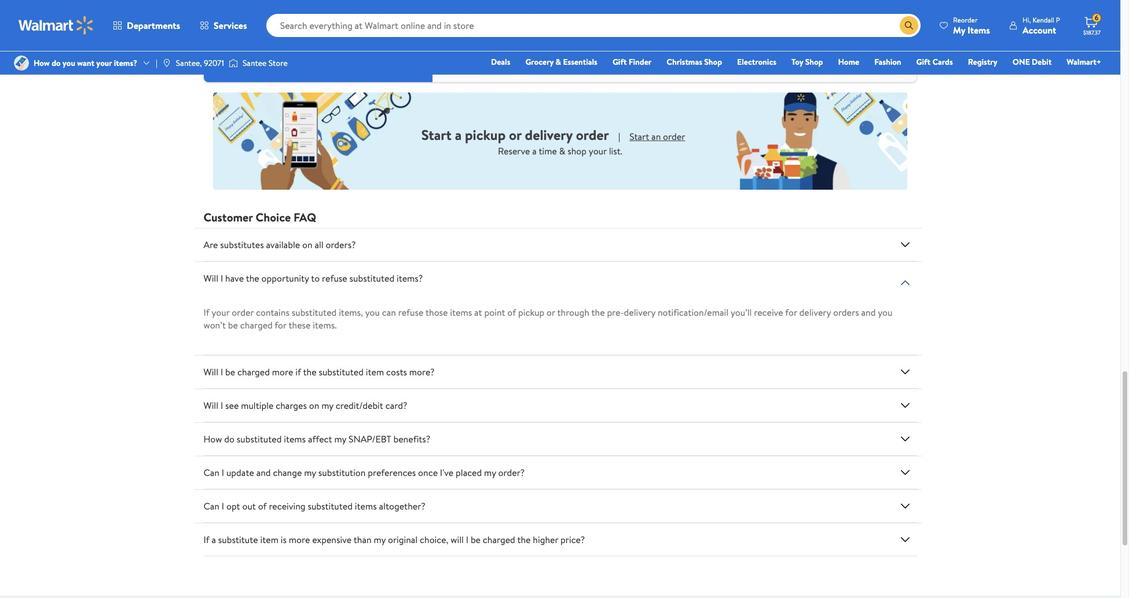 Task type: describe. For each thing, give the bounding box(es) containing it.
one
[[1013, 56, 1030, 68]]

are substitutes available on all orders?
[[204, 239, 356, 251]]

to
[[311, 272, 320, 285]]

start for start an order
[[630, 130, 649, 143]]

gift cards
[[917, 56, 953, 68]]

won't
[[204, 319, 226, 332]]

how do you want your items?
[[34, 57, 137, 69]]

time
[[539, 145, 557, 157]]

contains
[[256, 306, 290, 319]]

christmas shop
[[667, 56, 722, 68]]

1 horizontal spatial item
[[366, 366, 384, 379]]

i for have
[[221, 272, 223, 285]]

0 horizontal spatial you
[[63, 57, 75, 69]]

reorder
[[953, 15, 978, 25]]

how for how do you want your items?
[[34, 57, 50, 69]]

toy shop link
[[787, 56, 828, 68]]

be inside if your order contains substituted items, you can refuse those items at point of pickup or through the pre-delivery notification/email you'll receive for delivery orders and you won't be charged for these items.
[[228, 319, 238, 332]]

the left higher
[[517, 534, 531, 547]]

your inside if your order contains substituted items, you can refuse those items at point of pickup or through the pre-delivery notification/email you'll receive for delivery orders and you won't be charged for these items.
[[212, 306, 230, 319]]

do for substituted
[[224, 433, 235, 446]]

deals link
[[486, 56, 516, 68]]

walmart image
[[19, 16, 94, 35]]

if a substitute item is more expensive than my original choice, will i be charged the higher price?
[[204, 534, 585, 547]]

are
[[204, 239, 218, 251]]

one debit
[[1013, 56, 1052, 68]]

a for time
[[532, 145, 537, 157]]

a for pickup
[[455, 125, 462, 145]]

1 vertical spatial items
[[284, 433, 306, 446]]

will for will i have the opportunity to refuse substituted items?
[[204, 272, 218, 285]]

6
[[1095, 13, 1099, 23]]

0 vertical spatial &
[[556, 56, 561, 68]]

0 horizontal spatial and
[[256, 467, 271, 480]]

pickup inside if your order contains substituted items, you can refuse those items at point of pickup or through the pre-delivery notification/email you'll receive for delivery orders and you won't be charged for these items.
[[518, 306, 545, 319]]

substituted up credit/debit
[[319, 366, 364, 379]]

reserve a time & shop your list. image
[[213, 93, 908, 190]]

substitute
[[218, 534, 258, 547]]

higher
[[533, 534, 558, 547]]

grocery & essentials
[[526, 56, 598, 68]]

2 vertical spatial charged
[[483, 534, 515, 547]]

choice
[[256, 210, 291, 225]]

hi, kendall p account
[[1023, 15, 1060, 36]]

1 vertical spatial item
[[260, 534, 279, 547]]

will for will i see multiple charges on my credit/debit card?
[[204, 400, 218, 412]]

gift cards link
[[911, 56, 958, 68]]

i right will
[[466, 534, 469, 547]]

i for see
[[221, 400, 223, 412]]

1 vertical spatial on
[[309, 400, 319, 412]]

substituted down multiple
[[237, 433, 282, 446]]

can i update and change my substitution preferences once i've placed my order? image
[[899, 466, 912, 480]]

1 vertical spatial more
[[289, 534, 310, 547]]

santee store
[[243, 57, 288, 69]]

order for start an order
[[663, 130, 685, 143]]

will i see multiple charges on my credit/debit card?
[[204, 400, 407, 412]]

altogether?
[[379, 500, 425, 513]]

items.
[[313, 319, 337, 332]]

toy
[[792, 56, 803, 68]]

faq
[[294, 210, 316, 225]]

card?
[[386, 400, 407, 412]]

p
[[1056, 15, 1060, 25]]

snap/ebt
[[349, 433, 391, 446]]

all
[[315, 239, 324, 251]]

0 horizontal spatial of
[[258, 500, 267, 513]]

christmas shop link
[[662, 56, 727, 68]]

customer
[[204, 210, 253, 225]]

debit
[[1032, 56, 1052, 68]]

2 horizontal spatial you
[[878, 306, 893, 319]]

0 vertical spatial more
[[272, 366, 293, 379]]

point
[[484, 306, 505, 319]]

will i be charged more if the substituted item costs more? image
[[899, 365, 912, 379]]

original
[[388, 534, 418, 547]]

if for if a substitute item is more expensive than my original choice, will i be charged the higher price?
[[204, 534, 209, 547]]

1 horizontal spatial for
[[785, 306, 797, 319]]

grocery & essentials link
[[520, 56, 603, 68]]

choice,
[[420, 534, 449, 547]]

Search search field
[[266, 14, 921, 37]]

0 vertical spatial or
[[509, 125, 522, 145]]

will i see multiple charges on my credit/debit card? image
[[899, 399, 912, 413]]

if a substitute item is more expensive than my original choice, will i be charged the higher price? image
[[899, 533, 912, 547]]

you'll
[[731, 306, 752, 319]]

and inside if your order contains substituted items, you can refuse those items at point of pickup or through the pre-delivery notification/email you'll receive for delivery orders and you won't be charged for these items.
[[862, 306, 876, 319]]

fashion
[[875, 56, 902, 68]]

those
[[426, 306, 448, 319]]

expensive
[[312, 534, 352, 547]]

my left credit/debit
[[322, 400, 334, 412]]

gift finder link
[[607, 56, 657, 68]]

search icon image
[[905, 21, 914, 30]]

change
[[273, 467, 302, 480]]

store
[[269, 57, 288, 69]]

toy shop
[[792, 56, 823, 68]]

opportunity
[[262, 272, 309, 285]]

available
[[266, 239, 300, 251]]

receive
[[754, 306, 783, 319]]

 image for how do you want your items?
[[14, 56, 29, 71]]

how do substituted items affect my snap/ebt benefits?
[[204, 433, 430, 446]]

0 horizontal spatial for
[[275, 319, 287, 332]]

i for update
[[222, 467, 224, 480]]

i've
[[440, 467, 454, 480]]

gift for gift finder
[[613, 56, 627, 68]]

opt
[[226, 500, 240, 513]]

can i opt out of receiving substituted items altogether? image
[[899, 500, 912, 514]]

1 horizontal spatial you
[[365, 306, 380, 319]]

1 vertical spatial your
[[589, 145, 607, 157]]

if your order contains substituted items, you can refuse those items at point of pickup or through the pre-delivery notification/email you'll receive for delivery orders and you won't be charged for these items.
[[204, 306, 893, 332]]

finder
[[629, 56, 652, 68]]

start for start a pickup or delivery order
[[421, 125, 452, 145]]

want
[[77, 57, 94, 69]]

if
[[295, 366, 301, 379]]

will
[[451, 534, 464, 547]]

costs
[[386, 366, 407, 379]]

charges
[[276, 400, 307, 412]]

1 horizontal spatial delivery
[[624, 306, 656, 319]]

shop
[[568, 145, 587, 157]]

start a pickup or delivery order
[[421, 125, 609, 145]]

will i be charged more if the substituted item costs more?
[[204, 366, 435, 379]]

kendall
[[1033, 15, 1055, 25]]

0 vertical spatial on
[[302, 239, 312, 251]]

departments
[[127, 19, 180, 32]]

6 $187.37
[[1084, 13, 1101, 36]]

home
[[838, 56, 860, 68]]

do for you
[[52, 57, 61, 69]]

 image for santee store
[[229, 57, 238, 69]]

2 horizontal spatial delivery
[[800, 306, 831, 319]]

refuse inside if your order contains substituted items, you can refuse those items at point of pickup or through the pre-delivery notification/email you'll receive for delivery orders and you won't be charged for these items.
[[398, 306, 424, 319]]

walmart+ link
[[1062, 56, 1107, 68]]

1 vertical spatial be
[[225, 366, 235, 379]]

of inside if your order contains substituted items, you can refuse those items at point of pickup or through the pre-delivery notification/email you'll receive for delivery orders and you won't be charged for these items.
[[508, 306, 516, 319]]

can
[[382, 306, 396, 319]]

multiple
[[241, 400, 274, 412]]

substitutes
[[220, 239, 264, 251]]



Task type: locate. For each thing, give the bounding box(es) containing it.
do down the see on the bottom left of the page
[[224, 433, 235, 446]]

gift for gift cards
[[917, 56, 931, 68]]

0 vertical spatial pickup
[[465, 125, 506, 145]]

my
[[322, 400, 334, 412], [334, 433, 346, 446], [304, 467, 316, 480], [484, 467, 496, 480], [374, 534, 386, 547]]

1 shop from the left
[[704, 56, 722, 68]]

if inside if your order contains substituted items, you can refuse those items at point of pickup or through the pre-delivery notification/email you'll receive for delivery orders and you won't be charged for these items.
[[204, 306, 209, 319]]

1 horizontal spatial order
[[576, 125, 609, 145]]

for left these
[[275, 319, 287, 332]]

shop right toy
[[805, 56, 823, 68]]

0 vertical spatial charged
[[240, 319, 273, 332]]

0 vertical spatial do
[[52, 57, 61, 69]]

preferences
[[368, 467, 416, 480]]

these
[[289, 319, 311, 332]]

1 vertical spatial &
[[559, 145, 565, 157]]

1 vertical spatial can
[[204, 500, 219, 513]]

deals
[[491, 56, 510, 68]]

2 vertical spatial be
[[471, 534, 481, 547]]

1 horizontal spatial  image
[[229, 57, 238, 69]]

item
[[366, 366, 384, 379], [260, 534, 279, 547]]

2 vertical spatial your
[[212, 306, 230, 319]]

will for will i be charged more if the substituted item costs more?
[[204, 366, 218, 379]]

orders?
[[326, 239, 356, 251]]

0 vertical spatial of
[[508, 306, 516, 319]]

1 horizontal spatial or
[[547, 306, 555, 319]]

charged right won't
[[240, 319, 273, 332]]

substituted up can
[[350, 272, 394, 285]]

can i update and change my substitution preferences once i've placed my order?
[[204, 467, 525, 480]]

your right want
[[96, 57, 112, 69]]

1 horizontal spatial shop
[[805, 56, 823, 68]]

order?
[[498, 467, 525, 480]]

charged
[[240, 319, 273, 332], [237, 366, 270, 379], [483, 534, 515, 547]]

on left the all
[[302, 239, 312, 251]]

substituted down "will i have the opportunity to refuse substituted items?"
[[292, 306, 337, 319]]

2 will from the top
[[204, 366, 218, 379]]

you left want
[[63, 57, 75, 69]]

do left want
[[52, 57, 61, 69]]

how for how do substituted items affect my snap/ebt benefits?
[[204, 433, 222, 446]]

2 shop from the left
[[805, 56, 823, 68]]

| up list.
[[618, 130, 620, 143]]

0 horizontal spatial delivery
[[525, 125, 573, 145]]

of right point
[[508, 306, 516, 319]]

my
[[953, 23, 966, 36]]

if
[[204, 306, 209, 319], [204, 534, 209, 547]]

0 vertical spatial item
[[366, 366, 384, 379]]

1 horizontal spatial a
[[455, 125, 462, 145]]

item left costs
[[366, 366, 384, 379]]

2 horizontal spatial order
[[663, 130, 685, 143]]

receiving
[[269, 500, 306, 513]]

items inside if your order contains substituted items, you can refuse those items at point of pickup or through the pre-delivery notification/email you'll receive for delivery orders and you won't be charged for these items.
[[450, 306, 472, 319]]

gift left finder
[[613, 56, 627, 68]]

0 horizontal spatial item
[[260, 534, 279, 547]]

0 vertical spatial your
[[96, 57, 112, 69]]

grocery
[[526, 56, 554, 68]]

benefits?
[[394, 433, 430, 446]]

gift finder
[[613, 56, 652, 68]]

start
[[421, 125, 452, 145], [630, 130, 649, 143]]

be right won't
[[228, 319, 238, 332]]

or left 'through'
[[547, 306, 555, 319]]

i down won't
[[221, 366, 223, 379]]

price?
[[561, 534, 585, 547]]

essentials
[[563, 56, 598, 68]]

0 vertical spatial items
[[450, 306, 472, 319]]

0 vertical spatial if
[[204, 306, 209, 319]]

than
[[354, 534, 372, 547]]

1 horizontal spatial gift
[[917, 56, 931, 68]]

or inside if your order contains substituted items, you can refuse those items at point of pickup or through the pre-delivery notification/email you'll receive for delivery orders and you won't be charged for these items.
[[547, 306, 555, 319]]

santee,
[[176, 57, 202, 69]]

will left the see on the bottom left of the page
[[204, 400, 218, 412]]

and right orders
[[862, 306, 876, 319]]

& right 'grocery'
[[556, 56, 561, 68]]

departments button
[[103, 12, 190, 39]]

item left is
[[260, 534, 279, 547]]

for right receive
[[785, 306, 797, 319]]

cards
[[933, 56, 953, 68]]

can left update
[[204, 467, 219, 480]]

2 can from the top
[[204, 500, 219, 513]]

0 horizontal spatial do
[[52, 57, 61, 69]]

1 gift from the left
[[613, 56, 627, 68]]

items left affect on the bottom left of page
[[284, 433, 306, 446]]

refuse right can
[[398, 306, 424, 319]]

0 vertical spatial will
[[204, 272, 218, 285]]

1 vertical spatial or
[[547, 306, 555, 319]]

how do substituted items affect my snap/ebt benefits? image
[[899, 433, 912, 446]]

are substitutes available on all orders? image
[[899, 238, 912, 252]]

a
[[455, 125, 462, 145], [532, 145, 537, 157], [212, 534, 216, 547]]

your down have
[[212, 306, 230, 319]]

is
[[281, 534, 287, 547]]

substituted up expensive
[[308, 500, 353, 513]]

see
[[225, 400, 239, 412]]

1 horizontal spatial pickup
[[518, 306, 545, 319]]

shop
[[704, 56, 722, 68], [805, 56, 823, 68]]

0 horizontal spatial refuse
[[322, 272, 347, 285]]

reserve
[[498, 145, 530, 157]]

my right than at the bottom left
[[374, 534, 386, 547]]

0 vertical spatial refuse
[[322, 272, 347, 285]]

order for if your order contains substituted items, you can refuse those items at point of pickup or through the pre-delivery notification/email you'll receive for delivery orders and you won't be charged for these items.
[[232, 306, 254, 319]]

will i have the opportunity to refuse substituted items? image
[[899, 276, 912, 290]]

will i have the opportunity to refuse substituted items?
[[204, 272, 423, 285]]

92071
[[204, 57, 224, 69]]

0 horizontal spatial a
[[212, 534, 216, 547]]

1 vertical spatial do
[[224, 433, 235, 446]]

list.
[[609, 145, 623, 157]]

0 vertical spatial and
[[862, 306, 876, 319]]

 image down walmart image
[[14, 56, 29, 71]]

order right time
[[576, 125, 609, 145]]

2 if from the top
[[204, 534, 209, 547]]

pickup
[[465, 125, 506, 145], [518, 306, 545, 319]]

the inside if your order contains substituted items, you can refuse those items at point of pickup or through the pre-delivery notification/email you'll receive for delivery orders and you won't be charged for these items.
[[592, 306, 605, 319]]

can for can i update and change my substitution preferences once i've placed my order?
[[204, 467, 219, 480]]

hi,
[[1023, 15, 1031, 25]]

0 vertical spatial items?
[[114, 57, 137, 69]]

be
[[228, 319, 238, 332], [225, 366, 235, 379], [471, 534, 481, 547]]

i left 'opt' at the left of the page
[[222, 500, 224, 513]]

of right out on the bottom of the page
[[258, 500, 267, 513]]

1 horizontal spatial |
[[618, 130, 620, 143]]

0 vertical spatial be
[[228, 319, 238, 332]]

you right orders
[[878, 306, 893, 319]]

0 vertical spatial |
[[156, 57, 157, 69]]

delivery
[[525, 125, 573, 145], [624, 306, 656, 319], [800, 306, 831, 319]]

items left at
[[450, 306, 472, 319]]

1 horizontal spatial items?
[[397, 272, 423, 285]]

shop right christmas
[[704, 56, 722, 68]]

registry
[[968, 56, 998, 68]]

2 horizontal spatial items
[[450, 306, 472, 319]]

1 horizontal spatial your
[[212, 306, 230, 319]]

your left list.
[[589, 145, 607, 157]]

0 horizontal spatial gift
[[613, 56, 627, 68]]

0 horizontal spatial |
[[156, 57, 157, 69]]

1 horizontal spatial refuse
[[398, 306, 424, 319]]

2 vertical spatial will
[[204, 400, 218, 412]]

gift
[[613, 56, 627, 68], [917, 56, 931, 68]]

1 vertical spatial pickup
[[518, 306, 545, 319]]

be up the see on the bottom left of the page
[[225, 366, 235, 379]]

& right time
[[559, 145, 565, 157]]

1 horizontal spatial how
[[204, 433, 222, 446]]

order inside start an order link
[[663, 130, 685, 143]]

the
[[246, 272, 259, 285], [592, 306, 605, 319], [303, 366, 317, 379], [517, 534, 531, 547]]

can left 'opt' at the left of the page
[[204, 500, 219, 513]]

one debit link
[[1008, 56, 1057, 68]]

order right an at the top
[[663, 130, 685, 143]]

reserve a time & shop your list.
[[498, 145, 623, 157]]

be right will
[[471, 534, 481, 547]]

can i opt out of receiving substituted items altogether?
[[204, 500, 425, 513]]

items,
[[339, 306, 363, 319]]

1 horizontal spatial start
[[630, 130, 649, 143]]

order inside if your order contains substituted items, you can refuse those items at point of pickup or through the pre-delivery notification/email you'll receive for delivery orders and you won't be charged for these items.
[[232, 306, 254, 319]]

 image
[[14, 56, 29, 71], [229, 57, 238, 69]]

can
[[204, 467, 219, 480], [204, 500, 219, 513]]

electronics link
[[732, 56, 782, 68]]

3 will from the top
[[204, 400, 218, 412]]

$187.37
[[1084, 28, 1101, 36]]

1 vertical spatial items?
[[397, 272, 423, 285]]

items
[[450, 306, 472, 319], [284, 433, 306, 446], [355, 500, 377, 513]]

fashion link
[[869, 56, 907, 68]]

0 horizontal spatial items?
[[114, 57, 137, 69]]

the right have
[[246, 272, 259, 285]]

0 horizontal spatial shop
[[704, 56, 722, 68]]

0 horizontal spatial your
[[96, 57, 112, 69]]

gift left cards on the top of page
[[917, 56, 931, 68]]

registry link
[[963, 56, 1003, 68]]

2 horizontal spatial a
[[532, 145, 537, 157]]

refuse right to
[[322, 272, 347, 285]]

i left update
[[222, 467, 224, 480]]

substituted
[[350, 272, 394, 285], [292, 306, 337, 319], [319, 366, 364, 379], [237, 433, 282, 446], [308, 500, 353, 513]]

charged up multiple
[[237, 366, 270, 379]]

santee, 92071
[[176, 57, 224, 69]]

1 horizontal spatial do
[[224, 433, 235, 446]]

0 horizontal spatial start
[[421, 125, 452, 145]]

affect
[[308, 433, 332, 446]]

2 vertical spatial items
[[355, 500, 377, 513]]

0 horizontal spatial items
[[284, 433, 306, 446]]

more left if
[[272, 366, 293, 379]]

home link
[[833, 56, 865, 68]]

1 vertical spatial if
[[204, 534, 209, 547]]

on right charges
[[309, 400, 319, 412]]

order left contains
[[232, 306, 254, 319]]

items?
[[114, 57, 137, 69], [397, 272, 423, 285]]

a for substitute
[[212, 534, 216, 547]]

0 vertical spatial can
[[204, 467, 219, 480]]

1 vertical spatial charged
[[237, 366, 270, 379]]

Walmart Site-Wide search field
[[266, 14, 921, 37]]

i left have
[[221, 272, 223, 285]]

1 vertical spatial of
[[258, 500, 267, 513]]

how
[[34, 57, 50, 69], [204, 433, 222, 446]]

i for opt
[[222, 500, 224, 513]]

1 horizontal spatial of
[[508, 306, 516, 319]]

account
[[1023, 23, 1057, 36]]

0 vertical spatial how
[[34, 57, 50, 69]]

shop for christmas shop
[[704, 56, 722, 68]]

0 horizontal spatial order
[[232, 306, 254, 319]]

santee
[[243, 57, 267, 69]]

 image right 92071
[[229, 57, 238, 69]]

0 horizontal spatial pickup
[[465, 125, 506, 145]]

i left the see on the bottom left of the page
[[221, 400, 223, 412]]

1 vertical spatial |
[[618, 130, 620, 143]]

and right update
[[256, 467, 271, 480]]

shop for toy shop
[[805, 56, 823, 68]]

0 horizontal spatial  image
[[14, 56, 29, 71]]

will down won't
[[204, 366, 218, 379]]

the right if
[[303, 366, 317, 379]]

0 horizontal spatial or
[[509, 125, 522, 145]]

more right is
[[289, 534, 310, 547]]

my right change
[[304, 467, 316, 480]]

i for be
[[221, 366, 223, 379]]

my right placed on the left
[[484, 467, 496, 480]]

1 vertical spatial and
[[256, 467, 271, 480]]

services button
[[190, 12, 257, 39]]

1 can from the top
[[204, 467, 219, 480]]

1 will from the top
[[204, 272, 218, 285]]

items down can i update and change my substitution preferences once i've placed my order?
[[355, 500, 377, 513]]

do
[[52, 57, 61, 69], [224, 433, 235, 446]]

charged right will
[[483, 534, 515, 547]]

0 horizontal spatial how
[[34, 57, 50, 69]]

the left pre- on the bottom right of page
[[592, 306, 605, 319]]

notification/email
[[658, 306, 729, 319]]

or left time
[[509, 125, 522, 145]]

1 if from the top
[[204, 306, 209, 319]]

start an order
[[630, 130, 685, 143]]

 image
[[162, 58, 171, 68]]

credit/debit
[[336, 400, 383, 412]]

1 horizontal spatial and
[[862, 306, 876, 319]]

2 gift from the left
[[917, 56, 931, 68]]

on
[[302, 239, 312, 251], [309, 400, 319, 412]]

you left can
[[365, 306, 380, 319]]

for
[[785, 306, 797, 319], [275, 319, 287, 332]]

1 vertical spatial how
[[204, 433, 222, 446]]

1 vertical spatial refuse
[[398, 306, 424, 319]]

can for can i opt out of receiving substituted items altogether?
[[204, 500, 219, 513]]

reorder my items
[[953, 15, 990, 36]]

1 vertical spatial will
[[204, 366, 218, 379]]

will left have
[[204, 272, 218, 285]]

christmas
[[667, 56, 703, 68]]

my right affect on the bottom left of page
[[334, 433, 346, 446]]

charged inside if your order contains substituted items, you can refuse those items at point of pickup or through the pre-delivery notification/email you'll receive for delivery orders and you won't be charged for these items.
[[240, 319, 273, 332]]

2 horizontal spatial your
[[589, 145, 607, 157]]

if for if your order contains substituted items, you can refuse those items at point of pickup or through the pre-delivery notification/email you'll receive for delivery orders and you won't be charged for these items.
[[204, 306, 209, 319]]

substituted inside if your order contains substituted items, you can refuse those items at point of pickup or through the pre-delivery notification/email you'll receive for delivery orders and you won't be charged for these items.
[[292, 306, 337, 319]]

| left santee,
[[156, 57, 157, 69]]

services
[[214, 19, 247, 32]]

1 horizontal spatial items
[[355, 500, 377, 513]]

have
[[225, 272, 244, 285]]



Task type: vqa. For each thing, say whether or not it's contained in the screenshot.
Christmas Shop link
yes



